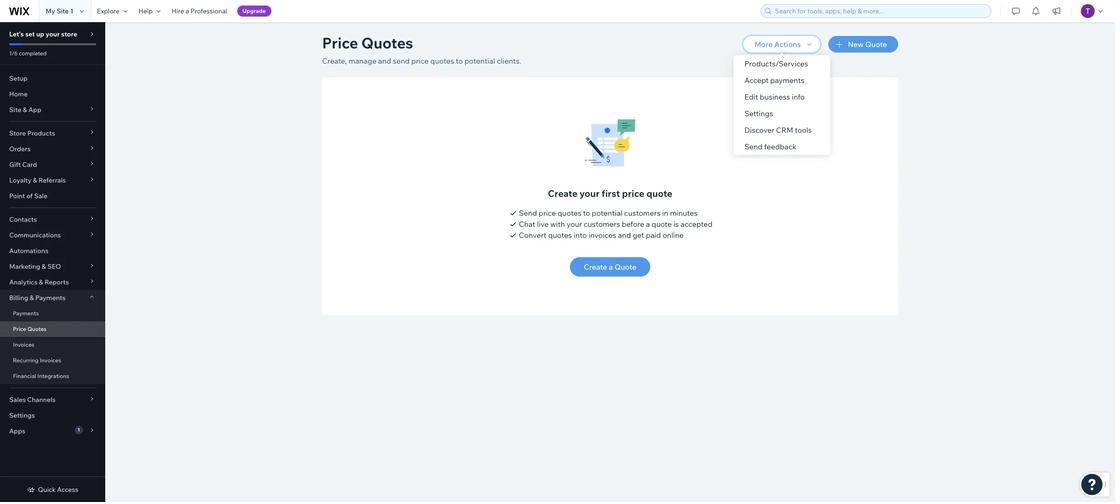 Task type: locate. For each thing, give the bounding box(es) containing it.
clients.
[[497, 56, 522, 66]]

quotes
[[431, 56, 454, 66], [558, 209, 582, 218], [549, 231, 572, 240]]

1 horizontal spatial create
[[584, 263, 608, 272]]

& inside dropdown button
[[23, 106, 27, 114]]

0 horizontal spatial 1
[[70, 7, 73, 15]]

1 vertical spatial customers
[[584, 220, 621, 229]]

price for price quotes create, manage and send price quotes to potential clients.
[[322, 34, 358, 52]]

quotes down with
[[549, 231, 572, 240]]

price right the first at the top right
[[622, 188, 645, 200]]

1 horizontal spatial price
[[322, 34, 358, 52]]

quick access
[[38, 486, 78, 495]]

& right billing
[[30, 294, 34, 303]]

0 horizontal spatial invoices
[[13, 342, 34, 349]]

in
[[663, 209, 669, 218]]

0 vertical spatial your
[[46, 30, 60, 38]]

create for create your first price quote
[[548, 188, 578, 200]]

1
[[70, 7, 73, 15], [78, 428, 80, 434]]

1 vertical spatial potential
[[592, 209, 623, 218]]

0 vertical spatial a
[[186, 7, 189, 15]]

quotes up send
[[362, 34, 413, 52]]

price down billing
[[13, 326, 26, 333]]

0 vertical spatial 1
[[70, 7, 73, 15]]

orders
[[9, 145, 31, 153]]

1 vertical spatial 1
[[78, 428, 80, 434]]

potential left 'clients.'
[[465, 56, 496, 66]]

1 horizontal spatial a
[[609, 263, 613, 272]]

price up create,
[[322, 34, 358, 52]]

0 horizontal spatial site
[[9, 106, 21, 114]]

a down invoices in the top right of the page
[[609, 263, 613, 272]]

send price quotes to potential customers in minutes
[[519, 209, 698, 218]]

feedback
[[765, 142, 797, 151]]

0 vertical spatial quotes
[[431, 56, 454, 66]]

payments down analytics & reports dropdown button
[[35, 294, 66, 303]]

accepted
[[681, 220, 713, 229]]

setup
[[9, 74, 28, 83]]

& left app
[[23, 106, 27, 114]]

contacts button
[[0, 212, 105, 228]]

& right the loyalty
[[33, 176, 37, 185]]

1 vertical spatial quotes
[[27, 326, 47, 333]]

app
[[29, 106, 41, 114]]

your right up on the top left of page
[[46, 30, 60, 38]]

store products
[[9, 129, 55, 138]]

0 vertical spatial to
[[456, 56, 463, 66]]

of
[[27, 192, 33, 200]]

0 horizontal spatial a
[[186, 7, 189, 15]]

settings
[[745, 109, 774, 118], [9, 412, 35, 420]]

1 vertical spatial send
[[519, 209, 537, 218]]

list box
[[734, 55, 831, 155]]

automations link
[[0, 243, 105, 259]]

to inside price quotes create, manage and send price quotes to potential clients.
[[456, 56, 463, 66]]

recurring
[[13, 357, 39, 364]]

send down discover
[[745, 142, 763, 151]]

customers up the before
[[625, 209, 661, 218]]

quote
[[866, 40, 888, 49], [615, 263, 637, 272]]

quote down the in
[[652, 220, 672, 229]]

analytics & reports
[[9, 279, 69, 287]]

1 vertical spatial price
[[13, 326, 26, 333]]

payments inside popup button
[[35, 294, 66, 303]]

0 vertical spatial and
[[378, 56, 391, 66]]

quotes
[[362, 34, 413, 52], [27, 326, 47, 333]]

price up live
[[539, 209, 556, 218]]

customers up invoices in the top right of the page
[[584, 220, 621, 229]]

0 vertical spatial send
[[745, 142, 763, 151]]

0 horizontal spatial create
[[548, 188, 578, 200]]

& for marketing
[[42, 263, 46, 271]]

create a quote
[[584, 263, 637, 272]]

0 vertical spatial price
[[322, 34, 358, 52]]

site inside dropdown button
[[9, 106, 21, 114]]

& left seo
[[42, 263, 46, 271]]

your left the first at the top right
[[580, 188, 600, 200]]

create
[[548, 188, 578, 200], [584, 263, 608, 272]]

your inside the sidebar element
[[46, 30, 60, 38]]

1 down settings link at the left of the page
[[78, 428, 80, 434]]

a for quote
[[609, 263, 613, 272]]

& left reports
[[39, 279, 43, 287]]

new quote
[[849, 40, 888, 49]]

chat live with your customers before a quote is accepted
[[519, 220, 713, 229]]

1 vertical spatial a
[[646, 220, 650, 229]]

recurring invoices link
[[0, 353, 105, 369]]

invoices
[[13, 342, 34, 349], [40, 357, 61, 364]]

price inside the sidebar element
[[13, 326, 26, 333]]

gift card
[[9, 161, 37, 169]]

0 vertical spatial quote
[[866, 40, 888, 49]]

a right hire
[[186, 7, 189, 15]]

0 vertical spatial settings
[[745, 109, 774, 118]]

2 vertical spatial quotes
[[549, 231, 572, 240]]

your for customers
[[567, 220, 583, 229]]

0 horizontal spatial quote
[[615, 263, 637, 272]]

list box containing products/services
[[734, 55, 831, 155]]

communications button
[[0, 228, 105, 243]]

0 horizontal spatial potential
[[465, 56, 496, 66]]

billing
[[9, 294, 28, 303]]

1 vertical spatial price
[[622, 188, 645, 200]]

0 vertical spatial price
[[412, 56, 429, 66]]

store
[[9, 129, 26, 138]]

settings link
[[0, 408, 105, 424]]

a inside button
[[609, 263, 613, 272]]

your up into
[[567, 220, 583, 229]]

site right the my
[[57, 7, 69, 15]]

create up with
[[548, 188, 578, 200]]

upgrade
[[243, 7, 266, 14]]

quotes right send
[[431, 56, 454, 66]]

create,
[[322, 56, 347, 66]]

manage
[[349, 56, 377, 66]]

1 vertical spatial and
[[618, 231, 631, 240]]

price inside price quotes create, manage and send price quotes to potential clients.
[[322, 34, 358, 52]]

1 right the my
[[70, 7, 73, 15]]

quote down get
[[615, 263, 637, 272]]

hire
[[172, 7, 184, 15]]

payments up price quotes
[[13, 310, 39, 317]]

a up the 'paid'
[[646, 220, 650, 229]]

and left send
[[378, 56, 391, 66]]

card
[[22, 161, 37, 169]]

1 horizontal spatial to
[[584, 209, 591, 218]]

quotes down payments link in the bottom left of the page
[[27, 326, 47, 333]]

price for price quotes
[[13, 326, 26, 333]]

settings inside list box
[[745, 109, 774, 118]]

0 horizontal spatial to
[[456, 56, 463, 66]]

first
[[602, 188, 620, 200]]

1 vertical spatial quotes
[[558, 209, 582, 218]]

create inside button
[[584, 263, 608, 272]]

1 horizontal spatial invoices
[[40, 357, 61, 364]]

0 vertical spatial payments
[[35, 294, 66, 303]]

with
[[551, 220, 565, 229]]

2 horizontal spatial price
[[622, 188, 645, 200]]

site & app button
[[0, 102, 105, 118]]

1 horizontal spatial settings
[[745, 109, 774, 118]]

1 vertical spatial create
[[584, 263, 608, 272]]

my site 1
[[46, 7, 73, 15]]

potential up chat live with your customers before a quote is accepted on the top
[[592, 209, 623, 218]]

0 horizontal spatial quotes
[[27, 326, 47, 333]]

seo
[[47, 263, 61, 271]]

discover crm tools
[[745, 126, 812, 135]]

0 horizontal spatial settings
[[9, 412, 35, 420]]

tools
[[795, 126, 812, 135]]

send for send feedback
[[745, 142, 763, 151]]

actions
[[775, 40, 801, 49]]

quotes for price quotes create, manage and send price quotes to potential clients.
[[362, 34, 413, 52]]

quote right "new"
[[866, 40, 888, 49]]

quotes inside the sidebar element
[[27, 326, 47, 333]]

1 horizontal spatial send
[[745, 142, 763, 151]]

explore
[[97, 7, 120, 15]]

price
[[412, 56, 429, 66], [622, 188, 645, 200], [539, 209, 556, 218]]

financial
[[13, 373, 36, 380]]

quotes inside price quotes create, manage and send price quotes to potential clients.
[[362, 34, 413, 52]]

send
[[745, 142, 763, 151], [519, 209, 537, 218]]

edit
[[745, 92, 759, 102]]

0 vertical spatial quotes
[[362, 34, 413, 52]]

price quotes link
[[0, 322, 105, 338]]

2 vertical spatial price
[[539, 209, 556, 218]]

quote
[[647, 188, 673, 200], [652, 220, 672, 229]]

invoices down invoices link
[[40, 357, 61, 364]]

your
[[46, 30, 60, 38], [580, 188, 600, 200], [567, 220, 583, 229]]

0 horizontal spatial price
[[412, 56, 429, 66]]

send up chat
[[519, 209, 537, 218]]

up
[[36, 30, 44, 38]]

settings down sales
[[9, 412, 35, 420]]

1 horizontal spatial quotes
[[362, 34, 413, 52]]

2 horizontal spatial a
[[646, 220, 650, 229]]

sale
[[34, 192, 47, 200]]

1 vertical spatial invoices
[[40, 357, 61, 364]]

0 horizontal spatial price
[[13, 326, 26, 333]]

create down convert quotes into invoices and get paid online
[[584, 263, 608, 272]]

1 horizontal spatial quote
[[866, 40, 888, 49]]

1 vertical spatial quote
[[615, 263, 637, 272]]

get
[[633, 231, 645, 240]]

point of sale
[[9, 192, 47, 200]]

& for site
[[23, 106, 27, 114]]

0 vertical spatial create
[[548, 188, 578, 200]]

0 horizontal spatial and
[[378, 56, 391, 66]]

1 horizontal spatial customers
[[625, 209, 661, 218]]

0 vertical spatial potential
[[465, 56, 496, 66]]

your for store
[[46, 30, 60, 38]]

1 vertical spatial site
[[9, 106, 21, 114]]

1 horizontal spatial potential
[[592, 209, 623, 218]]

info
[[792, 92, 805, 102]]

0 horizontal spatial send
[[519, 209, 537, 218]]

quotes up with
[[558, 209, 582, 218]]

2 vertical spatial your
[[567, 220, 583, 229]]

let's set up your store
[[9, 30, 77, 38]]

1 vertical spatial settings
[[9, 412, 35, 420]]

communications
[[9, 231, 61, 240]]

professional
[[191, 7, 227, 15]]

settings up discover
[[745, 109, 774, 118]]

site down home
[[9, 106, 21, 114]]

2 vertical spatial a
[[609, 263, 613, 272]]

online
[[663, 231, 684, 240]]

payments
[[771, 76, 805, 85]]

1 horizontal spatial and
[[618, 231, 631, 240]]

and left get
[[618, 231, 631, 240]]

quotes for price quotes
[[27, 326, 47, 333]]

let's
[[9, 30, 24, 38]]

and inside price quotes create, manage and send price quotes to potential clients.
[[378, 56, 391, 66]]

price right send
[[412, 56, 429, 66]]

access
[[57, 486, 78, 495]]

1 horizontal spatial 1
[[78, 428, 80, 434]]

invoices up recurring
[[13, 342, 34, 349]]

1 horizontal spatial site
[[57, 7, 69, 15]]

price
[[322, 34, 358, 52], [13, 326, 26, 333]]

potential
[[465, 56, 496, 66], [592, 209, 623, 218]]

upgrade button
[[237, 6, 271, 17]]

quote up the in
[[647, 188, 673, 200]]



Task type: vqa. For each thing, say whether or not it's contained in the screenshot.
first I'M A Product from the bottom
no



Task type: describe. For each thing, give the bounding box(es) containing it.
1/6 completed
[[9, 50, 47, 57]]

settings inside the sidebar element
[[9, 412, 35, 420]]

marketing & seo
[[9, 263, 61, 271]]

discover
[[745, 126, 775, 135]]

site & app
[[9, 106, 41, 114]]

more actions
[[755, 40, 801, 49]]

price quotes create, manage and send price quotes to potential clients.
[[322, 34, 522, 66]]

store products button
[[0, 126, 105, 141]]

paid
[[646, 231, 661, 240]]

Search for tools, apps, help & more... field
[[773, 5, 989, 18]]

analytics & reports button
[[0, 275, 105, 291]]

reports
[[45, 279, 69, 287]]

more
[[755, 40, 773, 49]]

help
[[139, 7, 153, 15]]

invoices
[[589, 231, 617, 240]]

more actions button
[[744, 36, 821, 53]]

0 vertical spatial site
[[57, 7, 69, 15]]

quotes inside price quotes create, manage and send price quotes to potential clients.
[[431, 56, 454, 66]]

help button
[[133, 0, 166, 22]]

loyalty
[[9, 176, 31, 185]]

recurring invoices
[[13, 357, 61, 364]]

loyalty & referrals
[[9, 176, 66, 185]]

create a quote button
[[570, 258, 651, 277]]

quick access button
[[27, 486, 78, 495]]

orders button
[[0, 141, 105, 157]]

set
[[25, 30, 35, 38]]

1 vertical spatial payments
[[13, 310, 39, 317]]

create your first price quote
[[548, 188, 673, 200]]

referrals
[[39, 176, 66, 185]]

price inside price quotes create, manage and send price quotes to potential clients.
[[412, 56, 429, 66]]

& for billing
[[30, 294, 34, 303]]

invoices link
[[0, 338, 105, 353]]

convert
[[519, 231, 547, 240]]

sales channels button
[[0, 393, 105, 408]]

create for create a quote
[[584, 263, 608, 272]]

point of sale link
[[0, 188, 105, 204]]

business
[[760, 92, 791, 102]]

quote inside button
[[615, 263, 637, 272]]

hire a professional link
[[166, 0, 233, 22]]

1 vertical spatial quote
[[652, 220, 672, 229]]

billing & payments
[[9, 294, 66, 303]]

automations
[[9, 247, 48, 255]]

new
[[849, 40, 864, 49]]

apps
[[9, 428, 25, 436]]

setup link
[[0, 71, 105, 86]]

marketing
[[9, 263, 40, 271]]

convert quotes into invoices and get paid online
[[519, 231, 684, 240]]

completed
[[19, 50, 47, 57]]

& for analytics
[[39, 279, 43, 287]]

hire a professional
[[172, 7, 227, 15]]

home
[[9, 90, 28, 98]]

minutes
[[670, 209, 698, 218]]

before
[[622, 220, 645, 229]]

sales
[[9, 396, 26, 405]]

and for quotes
[[618, 231, 631, 240]]

0 vertical spatial quote
[[647, 188, 673, 200]]

sidebar element
[[0, 22, 105, 503]]

contacts
[[9, 216, 37, 224]]

quote inside button
[[866, 40, 888, 49]]

marketing & seo button
[[0, 259, 105, 275]]

store
[[61, 30, 77, 38]]

1 vertical spatial to
[[584, 209, 591, 218]]

potential inside price quotes create, manage and send price quotes to potential clients.
[[465, 56, 496, 66]]

home link
[[0, 86, 105, 102]]

and for quotes
[[378, 56, 391, 66]]

a for professional
[[186, 7, 189, 15]]

1 horizontal spatial price
[[539, 209, 556, 218]]

1 inside the sidebar element
[[78, 428, 80, 434]]

chat
[[519, 220, 536, 229]]

sales channels
[[9, 396, 56, 405]]

new quote button
[[829, 36, 899, 53]]

my
[[46, 7, 55, 15]]

integrations
[[37, 373, 69, 380]]

send for send price quotes to potential customers in minutes
[[519, 209, 537, 218]]

1 vertical spatial your
[[580, 188, 600, 200]]

1/6
[[9, 50, 18, 57]]

edit business info
[[745, 92, 805, 102]]

point
[[9, 192, 25, 200]]

0 vertical spatial customers
[[625, 209, 661, 218]]

analytics
[[9, 279, 37, 287]]

send feedback
[[745, 142, 797, 151]]

gift card button
[[0, 157, 105, 173]]

products/services
[[745, 59, 809, 68]]

0 vertical spatial invoices
[[13, 342, 34, 349]]

accept payments
[[745, 76, 805, 85]]

& for loyalty
[[33, 176, 37, 185]]

gift
[[9, 161, 21, 169]]

price quotes
[[13, 326, 47, 333]]

channels
[[27, 396, 56, 405]]

quick
[[38, 486, 56, 495]]

0 horizontal spatial customers
[[584, 220, 621, 229]]

accept
[[745, 76, 769, 85]]



